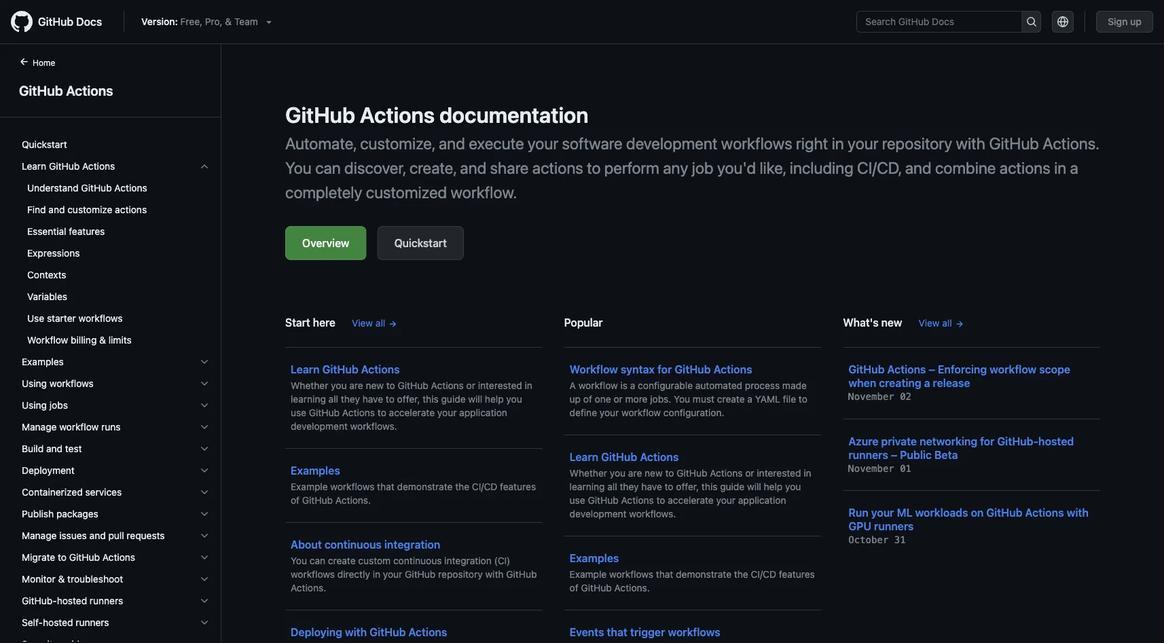 Task type: vqa. For each thing, say whether or not it's contained in the screenshot.


Task type: describe. For each thing, give the bounding box(es) containing it.
sc 9kayk9 0 image for deployment
[[199, 465, 210, 476]]

learn github actions button
[[16, 156, 215, 177]]

workflows inside github actions documentation automate, customize, and execute your software development workflows right in your repository with github actions. you can discover, create, and share actions to perform any job you'd like, including ci/cd, and combine actions in a completely customized workflow.
[[721, 134, 793, 153]]

migrate to github actions button
[[16, 547, 215, 569]]

can inside about continuous integration you can create custom continuous integration (ci) workflows directly in your github repository with github actions.
[[310, 555, 326, 567]]

0 vertical spatial the
[[455, 481, 470, 493]]

& inside dropdown button
[[58, 574, 65, 585]]

with inside run your ml workloads on github actions with gpu runners october 31
[[1067, 507, 1089, 519]]

1 horizontal spatial new
[[645, 468, 663, 479]]

understand
[[27, 182, 79, 194]]

development inside github actions documentation automate, customize, and execute your software development workflows right in your repository with github actions. you can discover, create, and share actions to perform any job you'd like, including ci/cd, and combine actions in a completely customized workflow.
[[626, 134, 718, 153]]

– inside github actions – enforcing workflow scope when creating a release november 02
[[929, 363, 936, 376]]

1 vertical spatial integration
[[445, 555, 492, 567]]

events that trigger workflows
[[570, 626, 721, 639]]

to inside dropdown button
[[58, 552, 67, 563]]

is
[[621, 380, 628, 391]]

on
[[971, 507, 984, 519]]

0 horizontal spatial example
[[291, 481, 328, 493]]

you inside about continuous integration you can create custom continuous integration (ci) workflows directly in your github repository with github actions.
[[291, 555, 307, 567]]

workflow billing & limits
[[27, 335, 132, 346]]

find
[[27, 204, 46, 215]]

features inside learn github actions element
[[69, 226, 105, 237]]

using jobs button
[[16, 395, 215, 417]]

sign
[[1108, 16, 1128, 27]]

hosted inside the azure private networking for github-hosted runners – public beta november 01
[[1039, 435, 1075, 448]]

custom
[[358, 555, 391, 567]]

requests
[[127, 530, 165, 542]]

november for when
[[849, 391, 895, 403]]

with inside github actions documentation automate, customize, and execute your software development workflows right in your repository with github actions. you can discover, create, and share actions to perform any job you'd like, including ci/cd, and combine actions in a completely customized workflow.
[[956, 134, 986, 153]]

workflow down more
[[622, 407, 661, 419]]

start
[[285, 316, 310, 329]]

github actions link
[[16, 80, 205, 101]]

examples inside dropdown button
[[22, 356, 64, 368]]

sc 9kayk9 0 image for using workflows
[[199, 378, 210, 389]]

actions inside github actions documentation automate, customize, and execute your software development workflows right in your repository with github actions. you can discover, create, and share actions to perform any job you'd like, including ci/cd, and combine actions in a completely customized workflow.
[[360, 102, 435, 128]]

0 horizontal spatial learning
[[291, 394, 326, 405]]

0 horizontal spatial examples example workflows that demonstrate the ci/cd features of github actions.
[[291, 464, 536, 506]]

1 horizontal spatial are
[[628, 468, 642, 479]]

sc 9kayk9 0 image for self-hosted runners
[[199, 618, 210, 629]]

yaml
[[755, 394, 781, 405]]

up inside "workflow syntax for github actions a workflow is a configurable automated process made up of one or more jobs. you must create a yaml file to define your workflow configuration."
[[570, 394, 581, 405]]

issues
[[59, 530, 87, 542]]

runners inside github-hosted runners dropdown button
[[90, 596, 123, 607]]

scope
[[1040, 363, 1071, 376]]

sc 9kayk9 0 image for manage issues and pull requests
[[199, 531, 210, 542]]

0 vertical spatial will
[[468, 394, 483, 405]]

github inside "workflow syntax for github actions a workflow is a configurable automated process made up of one or more jobs. you must create a yaml file to define your workflow configuration."
[[675, 363, 711, 376]]

learn github actions
[[22, 161, 115, 172]]

(ci)
[[494, 555, 511, 567]]

test
[[65, 443, 82, 455]]

release
[[933, 377, 971, 390]]

configuration.
[[664, 407, 725, 419]]

for inside "workflow syntax for github actions a workflow is a configurable automated process made up of one or more jobs. you must create a yaml file to define your workflow configuration."
[[658, 363, 672, 376]]

1 vertical spatial workflows.
[[629, 509, 676, 520]]

use starter workflows link
[[16, 308, 215, 330]]

view for what's new
[[919, 318, 940, 329]]

automated
[[696, 380, 743, 391]]

what's
[[843, 316, 879, 329]]

build and test button
[[16, 438, 215, 460]]

configurable
[[638, 380, 693, 391]]

containerized services button
[[16, 482, 215, 503]]

services
[[85, 487, 122, 498]]

share
[[490, 158, 529, 177]]

packages
[[56, 509, 98, 520]]

azure private networking for github-hosted runners – public beta november 01
[[849, 435, 1075, 474]]

github-hosted runners
[[22, 596, 123, 607]]

0 horizontal spatial application
[[459, 407, 508, 419]]

jobs.
[[650, 394, 672, 405]]

0 horizontal spatial this
[[423, 394, 439, 405]]

understand github actions link
[[16, 177, 215, 199]]

1 horizontal spatial actions
[[533, 158, 584, 177]]

2 horizontal spatial new
[[882, 316, 903, 329]]

0 horizontal spatial are
[[349, 380, 363, 391]]

view all for start here
[[352, 318, 385, 329]]

actions inside run your ml workloads on github actions with gpu runners october 31
[[1026, 507, 1064, 519]]

1 horizontal spatial learning
[[570, 481, 605, 493]]

workflow up one
[[579, 380, 618, 391]]

and inside dropdown button
[[46, 443, 63, 455]]

1 horizontal spatial this
[[702, 481, 718, 493]]

customized
[[366, 183, 447, 202]]

jobs
[[49, 400, 68, 411]]

migrate to github actions
[[22, 552, 135, 563]]

sc 9kayk9 0 image for manage workflow runs
[[199, 422, 210, 433]]

github actions – enforcing workflow scope when creating a release november 02
[[849, 363, 1071, 403]]

0 vertical spatial whether
[[291, 380, 328, 391]]

0 horizontal spatial offer,
[[397, 394, 420, 405]]

1 horizontal spatial examples
[[291, 464, 340, 477]]

2 horizontal spatial &
[[225, 16, 232, 27]]

view all link for start here
[[352, 316, 398, 331]]

1 vertical spatial demonstrate
[[676, 569, 732, 580]]

sc 9kayk9 0 image for monitor & troubleshoot
[[199, 574, 210, 585]]

1 vertical spatial learn
[[291, 363, 320, 376]]

1 vertical spatial will
[[747, 481, 762, 493]]

0 vertical spatial ci/cd
[[472, 481, 498, 493]]

pro,
[[205, 16, 223, 27]]

0 horizontal spatial have
[[363, 394, 383, 405]]

2 horizontal spatial features
[[779, 569, 815, 580]]

1 vertical spatial learn github actions whether you are new to github actions or interested in learning all they have to offer, this guide will help you use github actions to accelerate your application development workflows.
[[570, 451, 812, 520]]

runners inside self-hosted runners dropdown button
[[76, 617, 109, 629]]

1 horizontal spatial ci/cd
[[751, 569, 777, 580]]

completely
[[285, 183, 362, 202]]

github actions element
[[0, 55, 222, 643]]

and up workflow.
[[460, 158, 487, 177]]

and inside learn github actions element
[[49, 204, 65, 215]]

using workflows
[[22, 378, 94, 389]]

migrate
[[22, 552, 55, 563]]

october
[[849, 535, 889, 546]]

sc 9kayk9 0 image for using jobs
[[199, 400, 210, 411]]

hosted for github-hosted runners
[[57, 596, 87, 607]]

workflow syntax for github actions a workflow is a configurable automated process made up of one or more jobs. you must create a yaml file to define your workflow configuration.
[[570, 363, 808, 419]]

1 horizontal spatial examples example workflows that demonstrate the ci/cd features of github actions.
[[570, 552, 815, 594]]

1 horizontal spatial quickstart
[[394, 237, 447, 250]]

1 vertical spatial the
[[734, 569, 749, 580]]

sc 9kayk9 0 image for learn github actions
[[199, 161, 210, 172]]

to inside github actions documentation automate, customize, and execute your software development workflows right in your repository with github actions. you can discover, create, and share actions to perform any job you'd like, including ci/cd, and combine actions in a completely customized workflow.
[[587, 158, 601, 177]]

one
[[595, 394, 611, 405]]

and up create,
[[439, 134, 465, 153]]

execute
[[469, 134, 524, 153]]

troubleshoot
[[67, 574, 123, 585]]

like,
[[760, 158, 786, 177]]

2 horizontal spatial that
[[656, 569, 674, 580]]

& inside 'link'
[[99, 335, 106, 346]]

0 horizontal spatial they
[[341, 394, 360, 405]]

including
[[790, 158, 854, 177]]

workflow.
[[451, 183, 517, 202]]

deploying
[[291, 626, 342, 639]]

runners inside run your ml workloads on github actions with gpu runners october 31
[[875, 520, 914, 533]]

workflow for syntax
[[570, 363, 618, 376]]

software
[[562, 134, 623, 153]]

events
[[570, 626, 604, 639]]

1 vertical spatial use
[[570, 495, 586, 506]]

1 horizontal spatial interested
[[757, 468, 801, 479]]

with inside about continuous integration you can create custom continuous integration (ci) workflows directly in your github repository with github actions.
[[485, 569, 504, 580]]

november 02 element
[[849, 391, 912, 403]]

build
[[22, 443, 44, 455]]

expressions link
[[16, 243, 215, 264]]

0 horizontal spatial interested
[[478, 380, 522, 391]]

1 horizontal spatial that
[[607, 626, 628, 639]]

your inside "workflow syntax for github actions a workflow is a configurable automated process made up of one or more jobs. you must create a yaml file to define your workflow configuration."
[[600, 407, 619, 419]]

1 vertical spatial development
[[291, 421, 348, 432]]

use
[[27, 313, 44, 324]]

monitor & troubleshoot button
[[16, 569, 215, 590]]

deployment button
[[16, 460, 215, 482]]

0 vertical spatial use
[[291, 407, 306, 419]]

a inside github actions documentation automate, customize, and execute your software development workflows right in your repository with github actions. you can discover, create, and share actions to perform any job you'd like, including ci/cd, and combine actions in a completely customized workflow.
[[1071, 158, 1079, 177]]

right
[[796, 134, 828, 153]]

0 horizontal spatial workflows.
[[350, 421, 397, 432]]

pull
[[108, 530, 124, 542]]

quickstart link inside github actions element
[[16, 134, 215, 156]]

sc 9kayk9 0 image for containerized services
[[199, 487, 210, 498]]

automate,
[[285, 134, 357, 153]]

0 horizontal spatial continuous
[[325, 538, 382, 551]]

1 vertical spatial of
[[291, 495, 300, 506]]

0 vertical spatial or
[[467, 380, 476, 391]]

1 vertical spatial guide
[[720, 481, 745, 493]]

when
[[849, 377, 877, 390]]

examples button
[[16, 351, 215, 373]]

github inside run your ml workloads on github actions with gpu runners october 31
[[987, 507, 1023, 519]]

combine
[[936, 158, 996, 177]]

1 vertical spatial features
[[500, 481, 536, 493]]

use starter workflows
[[27, 313, 123, 324]]

of inside "workflow syntax for github actions a workflow is a configurable automated process made up of one or more jobs. you must create a yaml file to define your workflow configuration."
[[584, 394, 592, 405]]

file
[[783, 394, 796, 405]]

2 vertical spatial learn
[[570, 451, 599, 464]]

0 horizontal spatial learn github actions whether you are new to github actions or interested in learning all they have to offer, this guide will help you use github actions to accelerate your application development workflows.
[[291, 363, 533, 432]]

1 horizontal spatial accelerate
[[668, 495, 714, 506]]

1 horizontal spatial help
[[764, 481, 783, 493]]

2 horizontal spatial examples
[[570, 552, 619, 565]]

docs
[[76, 15, 102, 28]]

select language: current language is english image
[[1058, 16, 1069, 27]]

1 vertical spatial new
[[366, 380, 384, 391]]

enforcing
[[938, 363, 987, 376]]

overview link
[[285, 226, 367, 260]]

more
[[625, 394, 648, 405]]

here
[[313, 316, 336, 329]]

home
[[33, 58, 55, 67]]

job
[[692, 158, 714, 177]]

for inside the azure private networking for github-hosted runners – public beta november 01
[[981, 435, 995, 448]]



Task type: locate. For each thing, give the bounding box(es) containing it.
team
[[234, 16, 258, 27]]

4 sc 9kayk9 0 image from the top
[[199, 444, 210, 455]]

1 horizontal spatial will
[[747, 481, 762, 493]]

publish packages button
[[16, 503, 215, 525]]

sc 9kayk9 0 image inside using workflows dropdown button
[[199, 378, 210, 389]]

sc 9kayk9 0 image
[[199, 161, 210, 172], [199, 400, 210, 411], [199, 509, 210, 520], [199, 618, 210, 629]]

github actions documentation automate, customize, and execute your software development workflows right in your repository with github actions. you can discover, create, and share actions to perform any job you'd like, including ci/cd, and combine actions in a completely customized workflow.
[[285, 102, 1099, 202]]

1 vertical spatial for
[[981, 435, 995, 448]]

2 sc 9kayk9 0 image from the top
[[199, 400, 210, 411]]

sc 9kayk9 0 image inside manage workflow runs dropdown button
[[199, 422, 210, 433]]

0 vertical spatial manage
[[22, 422, 57, 433]]

7 sc 9kayk9 0 image from the top
[[199, 531, 210, 542]]

view for start here
[[352, 318, 373, 329]]

up down the a
[[570, 394, 581, 405]]

0 horizontal spatial use
[[291, 407, 306, 419]]

help
[[485, 394, 504, 405], [764, 481, 783, 493]]

1 horizontal spatial view all link
[[919, 316, 965, 331]]

1 vertical spatial examples
[[291, 464, 340, 477]]

1 view all link from the left
[[352, 316, 398, 331]]

1 horizontal spatial learn github actions whether you are new to github actions or interested in learning all they have to offer, this guide will help you use github actions to accelerate your application development workflows.
[[570, 451, 812, 520]]

0 horizontal spatial create
[[328, 555, 356, 567]]

learn inside dropdown button
[[22, 161, 46, 172]]

a inside github actions – enforcing workflow scope when creating a release november 02
[[924, 377, 931, 390]]

deploying with github actions
[[291, 626, 447, 639]]

sc 9kayk9 0 image for migrate to github actions
[[199, 552, 210, 563]]

0 horizontal spatial github-
[[22, 596, 57, 607]]

sc 9kayk9 0 image inside containerized services 'dropdown button'
[[199, 487, 210, 498]]

perform
[[605, 158, 660, 177]]

github- inside dropdown button
[[22, 596, 57, 607]]

customize,
[[360, 134, 435, 153]]

integration up custom
[[385, 538, 441, 551]]

deploying with github actions link
[[291, 615, 537, 643]]

sign up
[[1108, 16, 1142, 27]]

search image
[[1027, 16, 1037, 27]]

8 sc 9kayk9 0 image from the top
[[199, 552, 210, 563]]

0 vertical spatial help
[[485, 394, 504, 405]]

and
[[439, 134, 465, 153], [460, 158, 487, 177], [906, 158, 932, 177], [49, 204, 65, 215], [46, 443, 63, 455], [89, 530, 106, 542]]

1 vertical spatial example
[[570, 569, 607, 580]]

sc 9kayk9 0 image inside deployment dropdown button
[[199, 465, 210, 476]]

networking
[[920, 435, 978, 448]]

made
[[783, 380, 807, 391]]

1 horizontal spatial application
[[739, 495, 787, 506]]

overview
[[302, 237, 350, 250]]

they
[[341, 394, 360, 405], [620, 481, 639, 493]]

1 sc 9kayk9 0 image from the top
[[199, 161, 210, 172]]

0 horizontal spatial workflow
[[27, 335, 68, 346]]

manage for manage issues and pull requests
[[22, 530, 57, 542]]

2 vertical spatial new
[[645, 468, 663, 479]]

quickstart down customized
[[394, 237, 447, 250]]

0 horizontal spatial new
[[366, 380, 384, 391]]

2 vertical spatial development
[[570, 509, 627, 520]]

of up "about"
[[291, 495, 300, 506]]

hosted for self-hosted runners
[[43, 617, 73, 629]]

view right 'what's new'
[[919, 318, 940, 329]]

2 manage from the top
[[22, 530, 57, 542]]

actions right combine
[[1000, 158, 1051, 177]]

october 31 element
[[849, 535, 906, 546]]

1 learn github actions element from the top
[[11, 156, 221, 351]]

sc 9kayk9 0 image inside publish packages dropdown button
[[199, 509, 210, 520]]

sc 9kayk9 0 image inside manage issues and pull requests dropdown button
[[199, 531, 210, 542]]

november down the azure
[[849, 463, 895, 474]]

example up "about"
[[291, 481, 328, 493]]

learn down start here
[[291, 363, 320, 376]]

0 horizontal spatial or
[[467, 380, 476, 391]]

6 sc 9kayk9 0 image from the top
[[199, 487, 210, 498]]

contexts
[[27, 269, 66, 281]]

self-hosted runners
[[22, 617, 109, 629]]

hosted inside dropdown button
[[57, 596, 87, 607]]

using up using jobs on the left bottom of page
[[22, 378, 47, 389]]

2 vertical spatial features
[[779, 569, 815, 580]]

– inside the azure private networking for github-hosted runners – public beta november 01
[[891, 448, 898, 461]]

events that trigger workflows link
[[570, 615, 816, 643]]

1 horizontal spatial guide
[[720, 481, 745, 493]]

actions. inside about continuous integration you can create custom continuous integration (ci) workflows directly in your github repository with github actions.
[[291, 583, 326, 594]]

& right pro,
[[225, 16, 232, 27]]

examples
[[22, 356, 64, 368], [291, 464, 340, 477], [570, 552, 619, 565]]

sc 9kayk9 0 image inside examples dropdown button
[[199, 357, 210, 368]]

and right "ci/cd,"
[[906, 158, 932, 177]]

1 horizontal spatial workflow
[[570, 363, 618, 376]]

for
[[658, 363, 672, 376], [981, 435, 995, 448]]

0 horizontal spatial learn
[[22, 161, 46, 172]]

1 sc 9kayk9 0 image from the top
[[199, 357, 210, 368]]

manage inside dropdown button
[[22, 530, 57, 542]]

accelerate
[[389, 407, 435, 419], [668, 495, 714, 506]]

workflow inside github actions – enforcing workflow scope when creating a release november 02
[[990, 363, 1037, 376]]

you inside "workflow syntax for github actions a workflow is a configurable automated process made up of one or more jobs. you must create a yaml file to define your workflow configuration."
[[674, 394, 690, 405]]

sc 9kayk9 0 image inside github-hosted runners dropdown button
[[199, 596, 210, 607]]

actions down software
[[533, 158, 584, 177]]

view all up enforcing
[[919, 318, 952, 329]]

continuous right custom
[[393, 555, 442, 567]]

0 horizontal spatial integration
[[385, 538, 441, 551]]

1 view from the left
[[352, 318, 373, 329]]

view all link
[[352, 316, 398, 331], [919, 316, 965, 331]]

0 vertical spatial accelerate
[[389, 407, 435, 419]]

billing
[[71, 335, 97, 346]]

1 horizontal spatial learn
[[291, 363, 320, 376]]

create up directly
[[328, 555, 356, 567]]

learn github actions element
[[11, 156, 221, 351], [11, 177, 221, 351]]

triangle down image
[[264, 16, 274, 27]]

workflow billing & limits link
[[16, 330, 215, 351]]

1 horizontal spatial continuous
[[393, 555, 442, 567]]

sc 9kayk9 0 image inside build and test dropdown button
[[199, 444, 210, 455]]

can down "about"
[[310, 555, 326, 567]]

for up configurable
[[658, 363, 672, 376]]

create inside "workflow syntax for github actions a workflow is a configurable automated process made up of one or more jobs. you must create a yaml file to define your workflow configuration."
[[717, 394, 745, 405]]

0 vertical spatial guide
[[441, 394, 466, 405]]

actions down understand github actions link
[[115, 204, 147, 215]]

quickstart link down customized
[[377, 226, 464, 260]]

1 november from the top
[[849, 391, 895, 403]]

0 vertical spatial can
[[315, 158, 341, 177]]

Search GitHub Docs search field
[[858, 12, 1022, 32]]

sc 9kayk9 0 image inside migrate to github actions dropdown button
[[199, 552, 210, 563]]

& right monitor
[[58, 574, 65, 585]]

sc 9kayk9 0 image inside self-hosted runners dropdown button
[[199, 618, 210, 629]]

& left limits
[[99, 335, 106, 346]]

november 01 element
[[849, 463, 912, 474]]

publish packages
[[22, 509, 98, 520]]

0 horizontal spatial actions
[[115, 204, 147, 215]]

github-
[[998, 435, 1039, 448], [22, 596, 57, 607]]

0 vertical spatial have
[[363, 394, 383, 405]]

free,
[[180, 16, 203, 27]]

using for using workflows
[[22, 378, 47, 389]]

limits
[[109, 335, 132, 346]]

whether down "define"
[[570, 468, 607, 479]]

manage issues and pull requests
[[22, 530, 165, 542]]

continuous up custom
[[325, 538, 382, 551]]

you
[[331, 380, 347, 391], [507, 394, 522, 405], [610, 468, 626, 479], [786, 481, 801, 493]]

1 horizontal spatial quickstart link
[[377, 226, 464, 260]]

1 horizontal spatial example
[[570, 569, 607, 580]]

learn up understand
[[22, 161, 46, 172]]

github-hosted runners button
[[16, 590, 215, 612]]

2 sc 9kayk9 0 image from the top
[[199, 378, 210, 389]]

runners down the azure
[[849, 448, 889, 461]]

version: free, pro, & team
[[141, 16, 258, 27]]

10 sc 9kayk9 0 image from the top
[[199, 596, 210, 607]]

1 vertical spatial or
[[614, 394, 623, 405]]

integration
[[385, 538, 441, 551], [445, 555, 492, 567]]

2 vertical spatial of
[[570, 583, 579, 594]]

ml
[[897, 507, 913, 519]]

runners down github-hosted runners
[[76, 617, 109, 629]]

workflow for billing
[[27, 335, 68, 346]]

continuous
[[325, 538, 382, 551], [393, 555, 442, 567]]

quickstart up learn github actions
[[22, 139, 67, 150]]

0 vertical spatial for
[[658, 363, 672, 376]]

using left jobs
[[22, 400, 47, 411]]

learn
[[22, 161, 46, 172], [291, 363, 320, 376], [570, 451, 599, 464]]

customize
[[67, 204, 112, 215]]

2 vertical spatial you
[[291, 555, 307, 567]]

runners up 31
[[875, 520, 914, 533]]

sc 9kayk9 0 image for publish packages
[[199, 509, 210, 520]]

workflows inside dropdown button
[[49, 378, 94, 389]]

november inside github actions – enforcing workflow scope when creating a release november 02
[[849, 391, 895, 403]]

0 vertical spatial that
[[377, 481, 395, 493]]

1 horizontal spatial they
[[620, 481, 639, 493]]

1 vertical spatial can
[[310, 555, 326, 567]]

quickstart inside github actions element
[[22, 139, 67, 150]]

1 vertical spatial manage
[[22, 530, 57, 542]]

0 vertical spatial github-
[[998, 435, 1039, 448]]

sc 9kayk9 0 image for build and test
[[199, 444, 210, 455]]

2 november from the top
[[849, 463, 895, 474]]

sc 9kayk9 0 image
[[199, 357, 210, 368], [199, 378, 210, 389], [199, 422, 210, 433], [199, 444, 210, 455], [199, 465, 210, 476], [199, 487, 210, 498], [199, 531, 210, 542], [199, 552, 210, 563], [199, 574, 210, 585], [199, 596, 210, 607]]

in
[[832, 134, 844, 153], [1055, 158, 1067, 177], [525, 380, 533, 391], [804, 468, 812, 479], [373, 569, 381, 580]]

view all for what's new
[[919, 318, 952, 329]]

0 horizontal spatial demonstrate
[[397, 481, 453, 493]]

actions inside github actions – enforcing workflow scope when creating a release november 02
[[888, 363, 926, 376]]

2 using from the top
[[22, 400, 47, 411]]

manage up migrate at the left bottom
[[22, 530, 57, 542]]

you'd
[[717, 158, 756, 177]]

1 vertical spatial offer,
[[676, 481, 699, 493]]

02
[[900, 391, 912, 403]]

workflows inside about continuous integration you can create custom continuous integration (ci) workflows directly in your github repository with github actions.
[[291, 569, 335, 580]]

using jobs
[[22, 400, 68, 411]]

1 using from the top
[[22, 378, 47, 389]]

actions. inside github actions documentation automate, customize, and execute your software development workflows right in your repository with github actions. you can discover, create, and share actions to perform any job you'd like, including ci/cd, and combine actions in a completely customized workflow.
[[1043, 134, 1099, 153]]

1 vertical spatial quickstart link
[[377, 226, 464, 260]]

manage down using jobs on the left bottom of page
[[22, 422, 57, 433]]

1 vertical spatial interested
[[757, 468, 801, 479]]

1 vertical spatial continuous
[[393, 555, 442, 567]]

and left the test
[[46, 443, 63, 455]]

1 view all from the left
[[352, 318, 385, 329]]

2 view all link from the left
[[919, 316, 965, 331]]

1 horizontal spatial –
[[929, 363, 936, 376]]

0 horizontal spatial will
[[468, 394, 483, 405]]

workflow left the scope
[[990, 363, 1037, 376]]

2 learn github actions element from the top
[[11, 177, 221, 351]]

github- inside the azure private networking for github-hosted runners – public beta november 01
[[998, 435, 1039, 448]]

can inside github actions documentation automate, customize, and execute your software development workflows right in your repository with github actions. you can discover, create, and share actions to perform any job you'd like, including ci/cd, and combine actions in a completely customized workflow.
[[315, 158, 341, 177]]

deployment
[[22, 465, 75, 476]]

2 horizontal spatial actions
[[1000, 158, 1051, 177]]

november down when
[[849, 391, 895, 403]]

3 sc 9kayk9 0 image from the top
[[199, 509, 210, 520]]

run
[[849, 507, 869, 519]]

1 vertical spatial learning
[[570, 481, 605, 493]]

1 vertical spatial create
[[328, 555, 356, 567]]

1 horizontal spatial of
[[570, 583, 579, 594]]

of up the events
[[570, 583, 579, 594]]

1 vertical spatial ci/cd
[[751, 569, 777, 580]]

integration left (ci)
[[445, 555, 492, 567]]

workflows
[[721, 134, 793, 153], [79, 313, 123, 324], [49, 378, 94, 389], [331, 481, 375, 493], [291, 569, 335, 580], [610, 569, 654, 580], [668, 626, 721, 639]]

actions inside "workflow syntax for github actions a workflow is a configurable automated process made up of one or more jobs. you must create a yaml file to define your workflow configuration."
[[714, 363, 753, 376]]

self-
[[22, 617, 43, 629]]

create inside about continuous integration you can create custom continuous integration (ci) workflows directly in your github repository with github actions.
[[328, 555, 356, 567]]

sc 9kayk9 0 image for github-hosted runners
[[199, 596, 210, 607]]

0 vertical spatial learn github actions whether you are new to github actions or interested in learning all they have to offer, this guide will help you use github actions to accelerate your application development workflows.
[[291, 363, 533, 432]]

view all link up enforcing
[[919, 316, 965, 331]]

creating
[[879, 377, 922, 390]]

you down "about"
[[291, 555, 307, 567]]

view all link right "here"
[[352, 316, 398, 331]]

for right networking
[[981, 435, 995, 448]]

essential
[[27, 226, 66, 237]]

sc 9kayk9 0 image for examples
[[199, 357, 210, 368]]

2 horizontal spatial or
[[746, 468, 755, 479]]

1 vertical spatial repository
[[438, 569, 483, 580]]

example up the events
[[570, 569, 607, 580]]

view right "here"
[[352, 318, 373, 329]]

features
[[69, 226, 105, 237], [500, 481, 536, 493], [779, 569, 815, 580]]

runners inside the azure private networking for github-hosted runners – public beta november 01
[[849, 448, 889, 461]]

0 vertical spatial november
[[849, 391, 895, 403]]

new
[[882, 316, 903, 329], [366, 380, 384, 391], [645, 468, 663, 479]]

workflow inside dropdown button
[[59, 422, 99, 433]]

create
[[717, 394, 745, 405], [328, 555, 356, 567]]

runs
[[101, 422, 121, 433]]

2 view all from the left
[[919, 318, 952, 329]]

github docs link
[[11, 11, 113, 33]]

– down private
[[891, 448, 898, 461]]

trigger
[[631, 626, 665, 639]]

ci/cd
[[472, 481, 498, 493], [751, 569, 777, 580]]

repository inside about continuous integration you can create custom continuous integration (ci) workflows directly in your github repository with github actions.
[[438, 569, 483, 580]]

manage workflow runs
[[22, 422, 121, 433]]

containerized services
[[22, 487, 122, 498]]

1 horizontal spatial up
[[1131, 16, 1142, 27]]

interested
[[478, 380, 522, 391], [757, 468, 801, 479]]

of
[[584, 394, 592, 405], [291, 495, 300, 506], [570, 583, 579, 594]]

workflows inside learn github actions element
[[79, 313, 123, 324]]

find and customize actions
[[27, 204, 147, 215]]

0 horizontal spatial ci/cd
[[472, 481, 498, 493]]

manage for manage workflow runs
[[22, 422, 57, 433]]

workflow
[[27, 335, 68, 346], [570, 363, 618, 376]]

actions.
[[1043, 134, 1099, 153], [336, 495, 371, 506], [291, 583, 326, 594], [615, 583, 650, 594]]

your inside about continuous integration you can create custom continuous integration (ci) workflows directly in your github repository with github actions.
[[383, 569, 403, 580]]

0 vertical spatial continuous
[[325, 538, 382, 551]]

workflow inside "workflow syntax for github actions a workflow is a configurable automated process made up of one or more jobs. you must create a yaml file to define your workflow configuration."
[[570, 363, 618, 376]]

you down automate,
[[285, 158, 312, 177]]

1 horizontal spatial have
[[642, 481, 662, 493]]

actions
[[66, 82, 113, 98], [360, 102, 435, 128], [82, 161, 115, 172], [114, 182, 147, 194], [361, 363, 400, 376], [714, 363, 753, 376], [888, 363, 926, 376], [431, 380, 464, 391], [342, 407, 375, 419], [640, 451, 679, 464], [710, 468, 743, 479], [621, 495, 654, 506], [1026, 507, 1064, 519], [102, 552, 135, 563], [409, 626, 447, 639]]

sc 9kayk9 0 image inside learn github actions dropdown button
[[199, 161, 210, 172]]

0 vertical spatial –
[[929, 363, 936, 376]]

github docs
[[38, 15, 102, 28]]

and right find
[[49, 204, 65, 215]]

1 horizontal spatial whether
[[570, 468, 607, 479]]

manage inside dropdown button
[[22, 422, 57, 433]]

contexts link
[[16, 264, 215, 286]]

None search field
[[857, 11, 1042, 33]]

github actions
[[19, 82, 113, 98]]

2 vertical spatial &
[[58, 574, 65, 585]]

–
[[929, 363, 936, 376], [891, 448, 898, 461]]

essential features
[[27, 226, 105, 237]]

0 horizontal spatial that
[[377, 481, 395, 493]]

1 horizontal spatial for
[[981, 435, 995, 448]]

31
[[895, 535, 906, 546]]

hosted inside dropdown button
[[43, 617, 73, 629]]

0 horizontal spatial up
[[570, 394, 581, 405]]

0 vertical spatial quickstart link
[[16, 134, 215, 156]]

quickstart link up understand github actions link
[[16, 134, 215, 156]]

3 sc 9kayk9 0 image from the top
[[199, 422, 210, 433]]

0 vertical spatial &
[[225, 16, 232, 27]]

ci/cd,
[[857, 158, 902, 177]]

runners down monitor & troubleshoot dropdown button
[[90, 596, 123, 607]]

that
[[377, 481, 395, 493], [656, 569, 674, 580], [607, 626, 628, 639]]

5 sc 9kayk9 0 image from the top
[[199, 465, 210, 476]]

workflow up the a
[[570, 363, 618, 376]]

workflow
[[990, 363, 1037, 376], [579, 380, 618, 391], [622, 407, 661, 419], [59, 422, 99, 433]]

1 horizontal spatial offer,
[[676, 481, 699, 493]]

workflow up the test
[[59, 422, 99, 433]]

publish
[[22, 509, 54, 520]]

can up completely
[[315, 158, 341, 177]]

view all right "here"
[[352, 318, 385, 329]]

to inside "workflow syntax for github actions a workflow is a configurable automated process made up of one or more jobs. you must create a yaml file to define your workflow configuration."
[[799, 394, 808, 405]]

in inside about continuous integration you can create custom continuous integration (ci) workflows directly in your github repository with github actions.
[[373, 569, 381, 580]]

and left 'pull'
[[89, 530, 106, 542]]

0 vertical spatial workflows.
[[350, 421, 397, 432]]

9 sc 9kayk9 0 image from the top
[[199, 574, 210, 585]]

4 sc 9kayk9 0 image from the top
[[199, 618, 210, 629]]

1 manage from the top
[[22, 422, 57, 433]]

01
[[900, 463, 912, 474]]

0 vertical spatial learn
[[22, 161, 46, 172]]

0 vertical spatial new
[[882, 316, 903, 329]]

2 view from the left
[[919, 318, 940, 329]]

your inside run your ml workloads on github actions with gpu runners october 31
[[872, 507, 895, 519]]

2 vertical spatial hosted
[[43, 617, 73, 629]]

0 horizontal spatial of
[[291, 495, 300, 506]]

private
[[882, 435, 917, 448]]

about continuous integration you can create custom continuous integration (ci) workflows directly in your github repository with github actions.
[[291, 538, 537, 594]]

gpu
[[849, 520, 872, 533]]

sc 9kayk9 0 image inside using jobs dropdown button
[[199, 400, 210, 411]]

november for runners
[[849, 463, 895, 474]]

sign up link
[[1097, 11, 1154, 33]]

you
[[285, 158, 312, 177], [674, 394, 690, 405], [291, 555, 307, 567]]

understand github actions
[[27, 182, 147, 194]]

of up "define"
[[584, 394, 592, 405]]

expressions
[[27, 248, 80, 259]]

can
[[315, 158, 341, 177], [310, 555, 326, 567]]

2 horizontal spatial of
[[584, 394, 592, 405]]

1 vertical spatial application
[[739, 495, 787, 506]]

0 horizontal spatial view all link
[[352, 316, 398, 331]]

whether down start here
[[291, 380, 328, 391]]

github inside github actions – enforcing workflow scope when creating a release november 02
[[849, 363, 885, 376]]

november inside the azure private networking for github-hosted runners – public beta november 01
[[849, 463, 895, 474]]

create down automated
[[717, 394, 745, 405]]

process
[[745, 380, 780, 391]]

november
[[849, 391, 895, 403], [849, 463, 895, 474]]

sc 9kayk9 0 image inside monitor & troubleshoot dropdown button
[[199, 574, 210, 585]]

start here
[[285, 316, 336, 329]]

0 horizontal spatial quickstart link
[[16, 134, 215, 156]]

or inside "workflow syntax for github actions a workflow is a configurable automated process made up of one or more jobs. you must create a yaml file to define your workflow configuration."
[[614, 394, 623, 405]]

view all link for what's new
[[919, 316, 965, 331]]

you inside github actions documentation automate, customize, and execute your software development workflows right in your repository with github actions. you can discover, create, and share actions to perform any job you'd like, including ci/cd, and combine actions in a completely customized workflow.
[[285, 158, 312, 177]]

learn github actions element containing understand github actions
[[11, 177, 221, 351]]

you up configuration.
[[674, 394, 690, 405]]

variables link
[[16, 286, 215, 308]]

using for using jobs
[[22, 400, 47, 411]]

1 vertical spatial they
[[620, 481, 639, 493]]

home link
[[14, 56, 77, 70]]

workflow down use
[[27, 335, 68, 346]]

repository inside github actions documentation automate, customize, and execute your software development workflows right in your repository with github actions. you can discover, create, and share actions to perform any job you'd like, including ci/cd, and combine actions in a completely customized workflow.
[[882, 134, 953, 153]]

up right 'sign'
[[1131, 16, 1142, 27]]

1 horizontal spatial view all
[[919, 318, 952, 329]]

workflow inside 'link'
[[27, 335, 68, 346]]

about
[[291, 538, 322, 551]]

learn down "define"
[[570, 451, 599, 464]]

and inside dropdown button
[[89, 530, 106, 542]]

learn github actions element containing learn github actions
[[11, 156, 221, 351]]

– up release
[[929, 363, 936, 376]]



